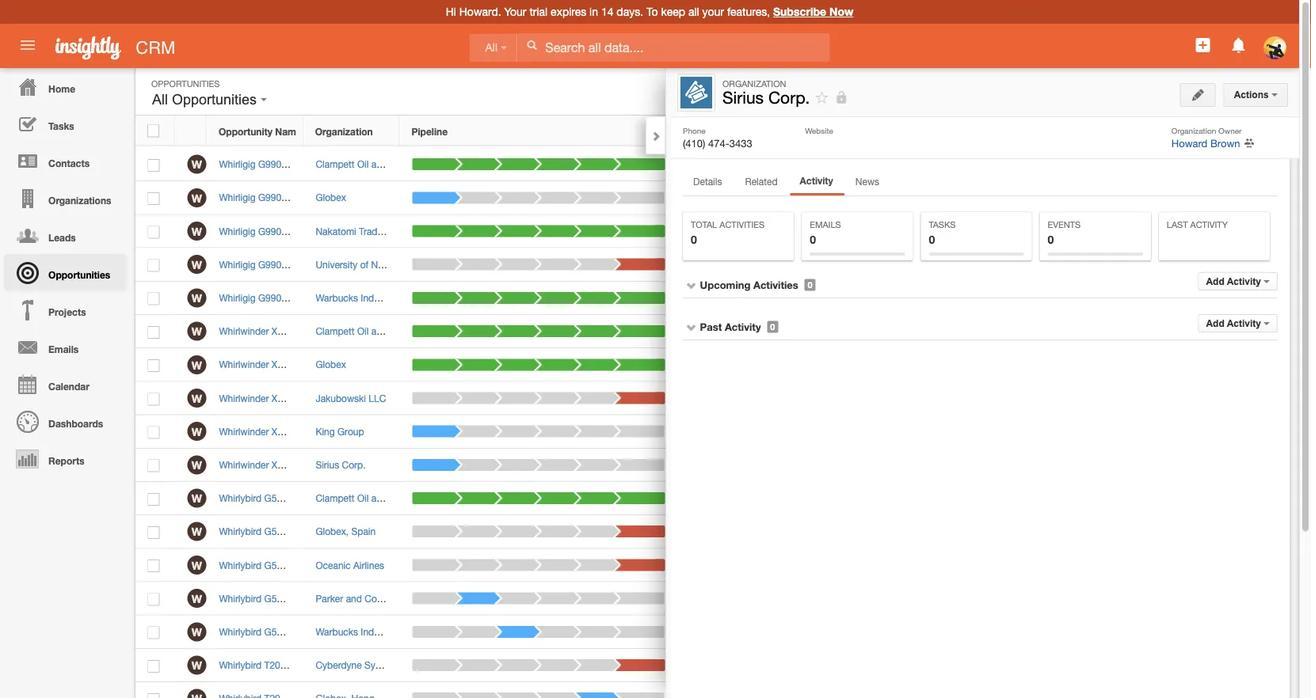 Task type: describe. For each thing, give the bounding box(es) containing it.
g550 for clampett
[[264, 493, 287, 504]]

globex link for g990
[[316, 192, 346, 203]]

sirius down whirlwinder x520 - king group - chris chen link on the left bottom
[[316, 460, 339, 471]]

1 systems from the left
[[343, 660, 380, 671]]

0 inside events 0
[[1048, 233, 1054, 246]]

2 airlines from the left
[[353, 560, 384, 571]]

add for upcoming activities
[[1206, 276, 1225, 287]]

4 w row from the top
[[135, 248, 1057, 282]]

3 parker from the left
[[415, 593, 443, 605]]

w link for whirlybird g550 - clampett oil and gas corp. - katherine warren
[[187, 489, 206, 508]]

0 right past activity link
[[770, 322, 775, 332]]

corp. left nicole
[[383, 660, 406, 671]]

all link
[[469, 34, 517, 62]]

upcoming activities
[[700, 279, 798, 291]]

g990 for warbucks
[[258, 293, 281, 304]]

2 gas from the left
[[390, 493, 407, 504]]

16-nov-23 cell
[[677, 248, 784, 282]]

g550 for oceanic
[[264, 560, 287, 571]]

whirlwinder for whirlwinder x520 - jakubowski llc - jason castillo
[[219, 393, 269, 404]]

notes
[[1192, 189, 1217, 200]]

leads link
[[4, 217, 127, 254]]

usd $‎110,000.00
[[893, 259, 969, 270]]

to
[[647, 5, 658, 18]]

last activity
[[1167, 220, 1228, 230]]

whirlybird g550 - parker and company - lisa parker link
[[219, 593, 451, 605]]

1 horizontal spatial sirius corp.
[[723, 88, 810, 107]]

2 king from the left
[[316, 426, 335, 437]]

howard for usd $‎110,000.00
[[797, 259, 830, 270]]

warbucks industries link for g550
[[316, 627, 402, 638]]

industries up the clampett oil and gas, uk link
[[361, 293, 402, 304]]

whirligig for whirligig g990 - globex - albert lee
[[219, 192, 256, 203]]

1 airlines from the left
[[334, 560, 365, 571]]

w for whirlybird t200 - cyberdyne systems corp. - nicole gomez
[[192, 660, 202, 673]]

2 group from the left
[[338, 426, 364, 437]]

howard.
[[459, 5, 501, 18]]

row group containing w
[[135, 148, 1057, 699]]

export opportunities and notes
[[1078, 189, 1217, 200]]

calendar
[[48, 381, 89, 392]]

16-nov-23 import link
[[1067, 231, 1157, 242]]

white image
[[526, 40, 537, 51]]

howard brown for usd $‎180,000.00
[[797, 192, 860, 203]]

0 horizontal spatial organization
[[315, 126, 373, 137]]

castillo
[[410, 393, 441, 404]]

2 globex, from the left
[[316, 527, 349, 538]]

corp. up reyes at the left bottom
[[410, 493, 434, 504]]

change record owner image
[[1244, 136, 1255, 151]]

usd $‎300,000.00 cell for whirligig g990 - warbucks industries - roger mills
[[881, 282, 978, 315]]

calendar link
[[4, 366, 127, 403]]

tasks for tasks 0
[[929, 220, 956, 230]]

w for whirlwinder x520 - sirius corp. - tina martin
[[192, 459, 202, 472]]

howard brown cell
[[784, 148, 881, 182]]

mark
[[374, 560, 395, 571]]

w for whirlybird g550 - parker and company - lisa parker
[[192, 593, 202, 606]]

follow image for whirligig g990 - warbucks industries - roger mills
[[990, 291, 1005, 307]]

g550 for parker
[[264, 593, 287, 605]]

1 of from the left
[[335, 259, 343, 270]]

tags
[[1098, 299, 1118, 310]]

add activity for upcoming activities
[[1206, 276, 1261, 287]]

w link for whirligig g990 - warbucks industries - roger mills
[[187, 289, 206, 308]]

2 university from the left
[[316, 259, 358, 270]]

1 vertical spatial your
[[1067, 208, 1093, 219]]

23 up opportunity tags
[[1116, 231, 1127, 242]]

industries down "parker and company" link
[[341, 627, 383, 638]]

w link for whirlwinder x520 - clampett oil and gas, uk - nicholas flores
[[187, 322, 206, 341]]

15 w row from the top
[[135, 616, 1057, 650]]

whirlwinder x520 - clampett oil and gas, uk - nicholas flores link
[[219, 326, 494, 337]]

howard brown for usd $‎450,000.00
[[797, 226, 860, 237]]

howard down organization owner
[[1172, 137, 1208, 149]]

whirlybird for whirlybird g550 - globex, spain - katherine reyes
[[219, 527, 262, 538]]

whirligig g990 - warbucks industries - roger mills
[[219, 293, 434, 304]]

dec- for whirligig g990 - clampett oil and gas, singapore - aaron lang
[[704, 159, 725, 170]]

imports
[[1133, 208, 1173, 219]]

2 llc from the left
[[369, 393, 386, 404]]

leads
[[48, 232, 76, 243]]

past activity link
[[700, 321, 761, 334]]

keep
[[661, 5, 685, 18]]

follow image for whirlybird g550 - warbucks industries - roger mills
[[990, 626, 1005, 641]]

usd $‎180,000.00 cell
[[881, 182, 978, 215]]

activities for upcoming activities
[[753, 279, 798, 291]]

whirlwinder x520 - jakubowski llc - jason castillo
[[219, 393, 441, 404]]

albert for whirligig g990 - globex - albert lee
[[330, 192, 355, 203]]

2 systems from the left
[[364, 660, 401, 671]]

university of northumbria link
[[316, 259, 424, 270]]

emails 0
[[810, 220, 841, 246]]

oliver
[[434, 259, 459, 270]]

aaron
[[439, 159, 464, 170]]

g990 for nakatomi
[[258, 226, 281, 237]]

whirligig g990 - nakatomi trading corp. - samantha wright
[[219, 226, 474, 237]]

2 of from the left
[[360, 259, 368, 270]]

brown inside 'cell'
[[833, 159, 860, 170]]

whirlwinder x520 - globex - albert lee
[[219, 359, 385, 371]]

corp. up paula
[[393, 226, 417, 237]]

total
[[691, 220, 717, 230]]

usd $‎450,000.00 cell
[[881, 215, 978, 248]]

dec- for whirlwinder x520 - clampett oil and gas, uk - nicholas flores
[[704, 326, 725, 337]]

now
[[830, 5, 854, 18]]

0 horizontal spatial your
[[504, 5, 527, 18]]

6 w row from the top
[[135, 315, 1057, 349]]

follow image for whirlwinder x520 - globex - albert lee
[[990, 358, 1005, 373]]

whirlybird for whirlybird g550 - oceanic airlines - mark sakda
[[219, 560, 262, 571]]

$‎300,000.00 for whirligig g990 - warbucks industries - roger mills
[[916, 293, 969, 304]]

website
[[805, 126, 833, 135]]

2 w row from the top
[[135, 182, 1057, 215]]

mills for whirlybird g550 - warbucks industries - roger mills
[[420, 627, 440, 638]]

1 singapore from the left
[[387, 159, 430, 170]]

pipeline
[[412, 126, 448, 137]]

tasks for tasks
[[48, 120, 74, 132]]

whirligig g990 - university of northumbria - paula oliver
[[219, 259, 459, 270]]

w link for whirlybird g550 - warbucks industries - roger mills
[[187, 623, 206, 642]]

g550 for warbucks
[[264, 627, 287, 638]]

x520 for globex
[[272, 359, 293, 371]]

chevron down image
[[686, 280, 697, 291]]

15-nov-23 cell
[[677, 182, 784, 215]]

x520 for jakubowski
[[272, 393, 293, 404]]

8 w row from the top
[[135, 382, 1057, 416]]

2 cyberdyne from the left
[[316, 660, 362, 671]]

date
[[760, 126, 781, 137]]

whirlybird g550 - warbucks industries - roger mills link
[[219, 627, 448, 638]]

usd $‎110,000.00 cell
[[881, 248, 978, 282]]

globex, spain
[[316, 527, 376, 538]]

5 usd from the top
[[893, 293, 913, 304]]

subscribe now link
[[773, 5, 854, 18]]

x520 for king
[[272, 426, 293, 437]]

1 cyberdyne from the left
[[295, 660, 341, 671]]

1 jakubowski from the left
[[302, 393, 353, 404]]

1 w row from the top
[[135, 148, 1057, 182]]

corp. down martin
[[390, 493, 414, 504]]

no
[[1083, 299, 1095, 310]]

opportunities up the all opportunities
[[151, 78, 220, 89]]

howard for usd $‎450,000.00
[[797, 226, 830, 237]]

emails for emails 0
[[810, 220, 841, 230]]

w link for whirlybird g550 - parker and company - lisa parker
[[187, 590, 206, 609]]

chen
[[385, 426, 407, 437]]

parker and company
[[316, 593, 406, 605]]

new
[[1156, 86, 1176, 96]]

$‎180,000.00
[[916, 192, 969, 203]]

1 northumbria from the left
[[346, 259, 399, 270]]

howard for usd $‎300,000.00
[[797, 293, 830, 304]]

details
[[693, 176, 722, 187]]

1 globex, from the left
[[296, 527, 329, 538]]

roger for whirlybird g550 - warbucks industries - roger mills
[[392, 627, 418, 638]]

1 parker from the left
[[296, 593, 324, 605]]

w for whirlybird g550 - globex, spain - katherine reyes
[[192, 526, 202, 539]]

1 gas from the left
[[371, 493, 388, 504]]

3433
[[730, 137, 752, 149]]

Search this list... text field
[[784, 79, 963, 103]]

samantha
[[400, 226, 444, 237]]

w link for whirligig g990 - university of northumbria - paula oliver
[[187, 255, 206, 274]]

martin
[[382, 460, 409, 471]]

$‎110,000.00
[[916, 259, 969, 270]]

whirlybird t200 - cyberdyne systems corp. - nicole gomez link
[[219, 660, 483, 671]]

emails link
[[4, 329, 127, 366]]

corp. left gomez at left
[[404, 660, 428, 671]]

whirlwinder x520 - globex - albert lee link
[[219, 359, 393, 371]]

organizations link
[[4, 180, 127, 217]]

whirligig for whirligig g990 - university of northumbria - paula oliver
[[219, 259, 256, 270]]

name
[[275, 126, 302, 137]]

16-dec-23 cell for whirligig g990 - nakatomi trading corp. - samantha wright
[[677, 215, 784, 248]]

0 down emails 0
[[808, 280, 813, 290]]

(410)
[[683, 137, 705, 149]]

close
[[731, 126, 757, 137]]

whirlwinder x520 - clampett oil and gas, uk - nicholas flores
[[219, 326, 487, 337]]

13 w row from the top
[[135, 549, 1057, 583]]

whirlwinder for whirlwinder x520 - globex - albert lee
[[219, 359, 269, 371]]

hi
[[446, 5, 456, 18]]

14
[[601, 5, 614, 18]]

your
[[702, 5, 724, 18]]

w for whirlwinder x520 - jakubowski llc - jason castillo
[[192, 392, 202, 405]]

1 llc from the left
[[355, 393, 373, 404]]

11 w row from the top
[[135, 482, 1057, 516]]

2 northumbria from the left
[[371, 259, 424, 270]]

1 uk from the left
[[399, 326, 412, 337]]

1 university from the left
[[290, 259, 332, 270]]

0 inside the total activities 0
[[691, 233, 697, 246]]

opportunities up projects link
[[48, 269, 110, 280]]

2 uk from the left
[[412, 326, 426, 337]]

3 column header from the left
[[1017, 116, 1056, 146]]

sirius down whirlwinder x520 - king group - chris chen
[[302, 460, 326, 471]]

cyberdyne systems corp.
[[316, 660, 428, 671]]

howard brown inside 'cell'
[[797, 159, 860, 170]]

lang
[[467, 159, 488, 170]]

days.
[[617, 5, 643, 18]]

2 column header from the left
[[977, 116, 1017, 146]]

follow image for whirlybird g550 - clampett oil and gas corp. - katherine warren
[[990, 492, 1005, 507]]

w link for whirligig g990 - clampett oil and gas, singapore - aaron lang
[[187, 155, 206, 174]]

1 company from the left
[[345, 593, 387, 605]]

16- for whirligig g990 - clampett oil and gas, singapore - aaron lang
[[690, 159, 704, 170]]

warbucks industries link for g990
[[316, 293, 402, 304]]

howard brown link for usd $‎110,000.00
[[797, 259, 860, 270]]

contacts link
[[4, 143, 127, 180]]

3 w row from the top
[[135, 215, 1057, 248]]

wright
[[446, 226, 474, 237]]

2 spain from the left
[[351, 527, 376, 538]]

whirligig g990 - nakatomi trading corp. - samantha wright link
[[219, 226, 482, 237]]

parker and company link
[[316, 593, 406, 605]]

opportunity tags
[[1067, 251, 1156, 261]]

usd $‎300,000.00 for whirligig g990 - warbucks industries - roger mills
[[893, 293, 969, 304]]

record permissions image
[[834, 88, 849, 107]]

all for all
[[485, 42, 498, 54]]

follow image for castillo
[[990, 392, 1005, 407]]

g990 for university
[[258, 259, 281, 270]]

follow image for samantha
[[990, 225, 1005, 240]]

mills for whirligig g990 - warbucks industries - roger mills
[[414, 293, 434, 304]]

details link
[[683, 171, 732, 195]]

cyberdyne systems corp. link
[[316, 660, 428, 671]]

new opportunity
[[1156, 86, 1233, 96]]

forecast close date
[[689, 126, 781, 137]]

1 trading from the left
[[334, 226, 365, 237]]

1 oceanic from the left
[[296, 560, 331, 571]]

sirius corp. link
[[316, 460, 366, 471]]

w for whirlwinder x520 - clampett oil and gas, uk - nicholas flores
[[192, 325, 202, 338]]

organization image
[[681, 77, 712, 109]]

g990 for clampett
[[258, 159, 281, 170]]

15-
[[690, 192, 704, 203]]

emails for emails
[[48, 344, 79, 355]]

add activity button for activities
[[1198, 273, 1278, 291]]

1 column header from the left
[[880, 116, 977, 146]]

past
[[700, 321, 722, 333]]

export
[[1081, 189, 1109, 200]]

14 w row from the top
[[135, 583, 1057, 616]]

sirius up close
[[723, 88, 764, 107]]

2 oceanic from the left
[[316, 560, 351, 571]]

lisa
[[395, 593, 413, 605]]

$‎300,000.00 for whirligig g990 - clampett oil and gas, singapore - aaron lang
[[916, 159, 969, 170]]

15-nov-23
[[690, 192, 735, 203]]

past activity
[[700, 321, 761, 333]]

follow image for martin
[[990, 459, 1005, 474]]

16-nov-23 import
[[1078, 231, 1157, 242]]

navigation containing home
[[0, 68, 127, 478]]

actions
[[1234, 90, 1272, 100]]

whirligig g990 - clampett oil and gas, singapore - aaron lang
[[219, 159, 488, 170]]



Task type: locate. For each thing, give the bounding box(es) containing it.
23 right 15-
[[725, 192, 735, 203]]

2 vertical spatial nov-
[[704, 259, 725, 270]]

organization owner
[[1172, 126, 1242, 135]]

usd $‎300,000.00 cell
[[881, 148, 978, 182], [881, 282, 978, 315]]

news
[[856, 176, 879, 187]]

king
[[302, 426, 322, 437], [316, 426, 335, 437]]

23 down 474-
[[725, 159, 735, 170]]

x520 up whirlwinder x520 - sirius corp. - tina martin
[[272, 426, 293, 437]]

23 inside "cell"
[[725, 259, 735, 270]]

16 w row from the top
[[135, 650, 1057, 683]]

whirligig for whirligig g990 - clampett oil and gas, singapore - aaron lang
[[219, 159, 256, 170]]

show sidebar image
[[1109, 86, 1120, 97]]

g550 down whirlybird g550 - globex, spain - katherine reyes on the left bottom
[[264, 560, 287, 571]]

spain down whirlybird g550 - clampett oil and gas corp. - katherine warren link
[[351, 527, 376, 538]]

opportunity down 16-nov-23 import link
[[1067, 251, 1131, 261]]

howard for usd $‎180,000.00
[[797, 192, 830, 203]]

7 w row from the top
[[135, 349, 1057, 382]]

10 w link from the top
[[187, 456, 206, 475]]

usd $‎300,000.00 for whirligig g990 - clampett oil and gas, singapore - aaron lang
[[893, 159, 969, 170]]

5 whirlybird from the top
[[219, 627, 262, 638]]

trading
[[334, 226, 365, 237], [359, 226, 390, 237]]

23 right past
[[725, 326, 735, 337]]

column header
[[880, 116, 977, 146], [977, 116, 1017, 146], [1017, 116, 1056, 146]]

upcoming
[[700, 279, 751, 291]]

Search all data.... text field
[[518, 33, 830, 62]]

airlines down globex, spain link
[[334, 560, 365, 571]]

1 vertical spatial mills
[[420, 627, 440, 638]]

cyberdyne down whirlybird g550 - warbucks industries - roger mills link
[[316, 660, 362, 671]]

9 w from the top
[[192, 426, 202, 439]]

9 w row from the top
[[135, 416, 1057, 449]]

4 whirlybird from the top
[[219, 593, 262, 605]]

opportunities up opportunity name
[[172, 92, 257, 108]]

1 horizontal spatial opportunity
[[1067, 251, 1131, 261]]

chevron right image
[[650, 131, 662, 142]]

all for all opportunities
[[152, 92, 168, 108]]

usd $‎300,000.00 up usd $‎180,000.00
[[893, 159, 969, 170]]

1 vertical spatial opportunity
[[219, 126, 273, 137]]

6 w from the top
[[192, 325, 202, 338]]

follow image
[[815, 90, 830, 105], [990, 158, 1005, 173], [990, 191, 1005, 206], [990, 225, 1005, 240], [990, 392, 1005, 407], [990, 425, 1005, 440], [990, 459, 1005, 474], [990, 525, 1005, 541], [990, 559, 1005, 574], [990, 659, 1005, 674], [990, 693, 1005, 699]]

1 vertical spatial lee
[[370, 359, 385, 371]]

1 vertical spatial sirius corp.
[[316, 460, 366, 471]]

whirlybird g550 - clampett oil and gas corp. - katherine warren
[[219, 493, 496, 504]]

23 inside cell
[[725, 192, 735, 203]]

recent
[[1095, 208, 1131, 219]]

3 w link from the top
[[187, 222, 206, 241]]

usd $‎300,000.00 cell up usd $‎180,000.00
[[881, 148, 978, 182]]

phone (410) 474-3433
[[683, 126, 752, 149]]

w link for whirlwinder x520 - globex - albert lee
[[187, 356, 206, 375]]

sakda
[[398, 560, 425, 571]]

hi howard. your trial expires in 14 days. to keep all your features, subscribe now
[[446, 5, 854, 18]]

and
[[346, 159, 362, 170], [371, 159, 387, 170], [358, 326, 374, 337], [371, 326, 387, 337], [352, 493, 368, 504], [371, 493, 387, 504], [327, 593, 343, 605], [346, 593, 362, 605]]

dashboards
[[48, 418, 103, 429]]

tasks up contacts "link"
[[48, 120, 74, 132]]

corp. up university of northumbria link
[[368, 226, 391, 237]]

2 parker from the left
[[316, 593, 343, 605]]

23 for whirligig g990 - warbucks industries - roger mills
[[725, 293, 735, 304]]

all opportunities
[[152, 92, 261, 108]]

warbucks industries for g550
[[316, 627, 402, 638]]

1 16-dec-23 from the top
[[690, 159, 735, 170]]

globex, up whirlybird g550 - oceanic airlines - mark sakda
[[296, 527, 329, 538]]

industries
[[335, 293, 377, 304], [361, 293, 402, 304], [341, 627, 383, 638], [361, 627, 402, 638]]

mills up nicole
[[420, 627, 440, 638]]

1 vertical spatial add activity
[[1206, 318, 1261, 329]]

university up 'whirligig g990 - warbucks industries - roger mills' "link"
[[316, 259, 358, 270]]

warbucks industries down "parker and company" link
[[316, 627, 402, 638]]

whirlybird for whirlybird g550 - parker and company - lisa parker
[[219, 593, 262, 605]]

4 follow image from the top
[[990, 358, 1005, 373]]

gomez
[[445, 660, 475, 671]]

follow image for sakda
[[990, 559, 1005, 574]]

howard down activity link
[[797, 226, 830, 237]]

x520 for sirius
[[272, 460, 293, 471]]

1 g550 from the top
[[264, 493, 287, 504]]

g550 down whirlybird g550 - oceanic airlines - mark sakda
[[264, 593, 287, 605]]

actions button
[[1224, 83, 1288, 107]]

reports
[[48, 456, 84, 467]]

howard down emails 0
[[797, 259, 830, 270]]

1 vertical spatial usd $‎300,000.00
[[893, 293, 969, 304]]

13 w from the top
[[192, 559, 202, 572]]

1 add from the top
[[1206, 276, 1225, 287]]

5 w from the top
[[192, 292, 202, 305]]

follow image inside row
[[990, 693, 1005, 699]]

5 w row from the top
[[135, 282, 1057, 315]]

activities
[[720, 220, 765, 230], [753, 279, 798, 291]]

10 w row from the top
[[135, 449, 1057, 482]]

16-dec-23 cell for whirligig g990 - clampett oil and gas, singapore - aaron lang
[[677, 148, 784, 182]]

None checkbox
[[147, 125, 159, 137], [148, 193, 160, 205], [148, 259, 160, 272], [148, 293, 160, 306], [148, 326, 160, 339], [148, 360, 160, 372], [148, 393, 160, 406], [148, 427, 160, 439], [148, 460, 160, 473], [148, 527, 160, 540], [148, 594, 160, 606], [148, 627, 160, 640], [148, 661, 160, 673], [147, 125, 159, 137], [148, 193, 160, 205], [148, 259, 160, 272], [148, 293, 160, 306], [148, 326, 160, 339], [148, 360, 160, 372], [148, 393, 160, 406], [148, 427, 160, 439], [148, 460, 160, 473], [148, 527, 160, 540], [148, 594, 160, 606], [148, 627, 160, 640], [148, 661, 160, 673]]

w link for whirligig g990 - nakatomi trading corp. - samantha wright
[[187, 222, 206, 241]]

brown for usd $‎450,000.00
[[833, 226, 860, 237]]

warbucks
[[290, 293, 333, 304], [316, 293, 358, 304], [296, 627, 339, 638], [316, 627, 358, 638]]

1 horizontal spatial gas
[[390, 493, 407, 504]]

0 vertical spatial sirius corp.
[[723, 88, 810, 107]]

0 inside tasks 0
[[929, 233, 935, 246]]

1 vertical spatial all
[[152, 92, 168, 108]]

nov- for 15-nov-23
[[704, 192, 725, 203]]

user
[[796, 126, 817, 137]]

5 w link from the top
[[187, 289, 206, 308]]

whirlybird for whirlybird g550 - warbucks industries - roger mills
[[219, 627, 262, 638]]

jakubowski up king group link
[[316, 393, 366, 404]]

12 w row from the top
[[135, 516, 1057, 549]]

export opportunities and notes link
[[1067, 189, 1217, 200]]

0 horizontal spatial sirius corp.
[[316, 460, 366, 471]]

1 vertical spatial usd $‎300,000.00 cell
[[881, 282, 978, 315]]

howard brown link for usd $‎300,000.00
[[797, 293, 860, 304]]

1 horizontal spatial emails
[[810, 220, 841, 230]]

uk
[[399, 326, 412, 337], [412, 326, 426, 337]]

2 whirlybird from the top
[[219, 527, 262, 538]]

albert down whirlwinder x520 - clampett oil and gas, uk - nicholas flores
[[342, 359, 367, 371]]

1 whirlybird from the top
[[219, 493, 262, 504]]

0 horizontal spatial of
[[335, 259, 343, 270]]

corp. up 'whirlybird g550 - clampett oil and gas corp. - katherine warren'
[[342, 460, 366, 471]]

group
[[324, 426, 351, 437], [338, 426, 364, 437]]

0 vertical spatial your
[[504, 5, 527, 18]]

9 w link from the top
[[187, 422, 206, 441]]

16-dec-23 for whirligig g990 - nakatomi trading corp. - samantha wright
[[690, 226, 735, 237]]

events 0
[[1048, 220, 1081, 246]]

nakatomi trading corp.
[[316, 226, 417, 237]]

clampett oil and gas corp. link
[[316, 493, 434, 504]]

3 whirlybird from the top
[[219, 560, 262, 571]]

w for whirligig g990 - globex - albert lee
[[192, 192, 202, 205]]

sirius corp.
[[723, 88, 810, 107], [316, 460, 366, 471]]

1 vertical spatial tasks
[[929, 220, 956, 230]]

23 down upcoming
[[725, 293, 735, 304]]

reyes
[[409, 527, 435, 538]]

jakubowski up whirlwinder x520 - king group - chris chen link on the left bottom
[[302, 393, 353, 404]]

3 g550 from the top
[[264, 560, 287, 571]]

trading up whirligig g990 - university of northumbria - paula oliver link on the left top of page
[[334, 226, 365, 237]]

add activity button
[[1198, 273, 1278, 291], [1198, 315, 1278, 333]]

0 horizontal spatial gas
[[371, 493, 388, 504]]

0 vertical spatial all
[[485, 42, 498, 54]]

usd for wright
[[893, 226, 913, 237]]

chris
[[360, 426, 382, 437]]

0 vertical spatial albert
[[330, 192, 355, 203]]

g550 down whirlwinder x520 - sirius corp. - tina martin
[[264, 493, 287, 504]]

23 up upcoming
[[725, 259, 735, 270]]

your recent imports
[[1067, 208, 1173, 219]]

whirlwinder x520 - sirius corp. - tina martin link
[[219, 460, 417, 471]]

1 vertical spatial emails
[[48, 344, 79, 355]]

0 vertical spatial add
[[1206, 276, 1225, 287]]

last
[[1167, 220, 1188, 230]]

follow image for chen
[[990, 425, 1005, 440]]

0 vertical spatial katherine
[[423, 493, 464, 504]]

llc up the chris
[[369, 393, 386, 404]]

14 w link from the top
[[187, 590, 206, 609]]

of down nakatomi trading corp. link
[[360, 259, 368, 270]]

add activity
[[1206, 276, 1261, 287], [1206, 318, 1261, 329]]

king group
[[316, 426, 364, 437]]

2 globex link from the top
[[316, 359, 346, 371]]

follow image for whirligig g990 - university of northumbria - paula oliver
[[990, 258, 1005, 273]]

0 horizontal spatial katherine
[[365, 527, 406, 538]]

1 vertical spatial globex link
[[316, 359, 346, 371]]

emails up calendar link
[[48, 344, 79, 355]]

4 w link from the top
[[187, 255, 206, 274]]

group left the chris
[[324, 426, 351, 437]]

northumbria
[[346, 259, 399, 270], [371, 259, 424, 270]]

1 king from the left
[[302, 426, 322, 437]]

23 right the total
[[725, 226, 735, 237]]

3 16-dec-23 from the top
[[690, 293, 735, 304]]

1 vertical spatial warbucks industries link
[[316, 627, 402, 638]]

crm
[[136, 37, 175, 57]]

1 horizontal spatial of
[[360, 259, 368, 270]]

add
[[1206, 276, 1225, 287], [1206, 318, 1225, 329]]

university up whirligig g990 - warbucks industries - roger mills
[[290, 259, 332, 270]]

16- inside "cell"
[[690, 259, 704, 270]]

spain up oceanic airlines
[[332, 527, 356, 538]]

organization up whirligig g990 - clampett oil and gas, singapore - aaron lang
[[315, 126, 373, 137]]

nicole
[[415, 660, 442, 671]]

whirlwinder for whirlwinder x520 - clampett oil and gas, uk - nicholas flores
[[219, 326, 269, 337]]

1 spain from the left
[[332, 527, 356, 538]]

globex link up the whirligig g990 - nakatomi trading corp. - samantha wright
[[316, 192, 346, 203]]

lee
[[358, 192, 373, 203], [370, 359, 385, 371]]

4 usd from the top
[[893, 259, 913, 270]]

whirligig for whirligig g990 - nakatomi trading corp. - samantha wright
[[219, 226, 256, 237]]

x520 for clampett
[[272, 326, 293, 337]]

16- for whirligig g990 - university of northumbria - paula oliver
[[690, 259, 704, 270]]

parker right lisa
[[415, 593, 443, 605]]

nov- inside "cell"
[[704, 259, 725, 270]]

1 vertical spatial $‎300,000.00
[[916, 293, 969, 304]]

0 vertical spatial row
[[135, 116, 1056, 146]]

1 vertical spatial add activity button
[[1198, 315, 1278, 333]]

chevron down image
[[686, 322, 697, 333]]

2 nakatomi from the left
[[316, 226, 356, 237]]

warbucks industries up whirlwinder x520 - clampett oil and gas, uk - nicholas flores link at the left top of page
[[316, 293, 402, 304]]

emails inside emails link
[[48, 344, 79, 355]]

usd $‎300,000.00 cell for whirligig g990 - clampett oil and gas, singapore - aaron lang
[[881, 148, 978, 182]]

albert up the whirligig g990 - nakatomi trading corp. - samantha wright
[[330, 192, 355, 203]]

w for whirlybird g550 - clampett oil and gas corp. - katherine warren
[[192, 492, 202, 506]]

follow image
[[990, 258, 1005, 273], [990, 291, 1005, 307], [990, 325, 1005, 340], [990, 358, 1005, 373], [990, 492, 1005, 507], [990, 592, 1005, 607], [990, 626, 1005, 641]]

2 company from the left
[[365, 593, 406, 605]]

dec- right chevron down icon
[[704, 326, 725, 337]]

2 horizontal spatial organization
[[1172, 126, 1216, 135]]

cyberdyne down whirlybird g550 - warbucks industries - roger mills
[[295, 660, 341, 671]]

4 g990 from the top
[[258, 259, 281, 270]]

0 vertical spatial lee
[[358, 192, 373, 203]]

nov- for 16-nov-23 import
[[1095, 231, 1116, 242]]

2 singapore from the left
[[412, 159, 456, 170]]

16 w link from the top
[[187, 656, 206, 675]]

howard up emails 0
[[797, 192, 830, 203]]

tags
[[1133, 251, 1156, 261]]

howard up activity link
[[797, 159, 830, 170]]

$‎300,000.00 up $‎180,000.00
[[916, 159, 969, 170]]

emails down activity link
[[810, 220, 841, 230]]

1 dec- from the top
[[704, 159, 725, 170]]

warbucks industries link down "parker and company" link
[[316, 627, 402, 638]]

opportunity for opportunity name
[[219, 126, 273, 137]]

follow image for whirlwinder x520 - clampett oil and gas, uk - nicholas flores
[[990, 325, 1005, 340]]

mills down paula
[[414, 293, 434, 304]]

tasks inside tasks link
[[48, 120, 74, 132]]

1 whirligig from the top
[[219, 159, 256, 170]]

4 16-dec-23 cell from the top
[[677, 315, 784, 349]]

1 horizontal spatial tasks
[[929, 220, 956, 230]]

2 trading from the left
[[359, 226, 390, 237]]

16-dec-23 cell for whirligig g990 - warbucks industries - roger mills
[[677, 282, 784, 315]]

1 vertical spatial roger
[[392, 627, 418, 638]]

whirlwinder for whirlwinder x520 - sirius corp. - tina martin
[[219, 460, 269, 471]]

usd for -
[[893, 159, 913, 170]]

$‎300,000.00
[[916, 159, 969, 170], [916, 293, 969, 304]]

2 horizontal spatial opportunity
[[1178, 86, 1233, 96]]

nov- for 16-nov-23
[[704, 259, 725, 270]]

howard brown
[[1172, 137, 1240, 149], [797, 159, 860, 170], [797, 192, 860, 203], [797, 226, 860, 237], [797, 259, 860, 270], [797, 293, 860, 304]]

0 vertical spatial usd $‎300,000.00
[[893, 159, 969, 170]]

warbucks industries link up whirlwinder x520 - clampett oil and gas, uk - nicholas flores link at the left top of page
[[316, 293, 402, 304]]

0 vertical spatial nov-
[[704, 192, 725, 203]]

oceanic down whirlybird g550 - globex, spain - katherine reyes on the left bottom
[[296, 560, 331, 571]]

16- for whirlwinder x520 - clampett oil and gas, uk - nicholas flores
[[690, 326, 704, 337]]

howard brown link
[[1172, 137, 1240, 149], [797, 192, 860, 203], [797, 226, 860, 237], [797, 259, 860, 270], [797, 293, 860, 304]]

0 vertical spatial roger
[[386, 293, 412, 304]]

activities right upcoming
[[753, 279, 798, 291]]

nakatomi trading corp. link
[[316, 226, 417, 237]]

1 vertical spatial nov-
[[1095, 231, 1116, 242]]

usd $‎450,000.00
[[893, 226, 969, 237]]

clampett oil and gas corp.
[[316, 493, 434, 504]]

1 warbucks industries link from the top
[[316, 293, 402, 304]]

systems down whirlybird g550 - warbucks industries - roger mills link
[[343, 660, 380, 671]]

globex,
[[296, 527, 329, 538], [316, 527, 349, 538]]

2 x520 from the top
[[272, 359, 293, 371]]

usd right news link
[[893, 192, 913, 203]]

1 vertical spatial albert
[[342, 359, 367, 371]]

2 g550 from the top
[[264, 527, 287, 538]]

1 x520 from the top
[[272, 326, 293, 337]]

16-dec-23 cell for whirlwinder x520 - clampett oil and gas, uk - nicholas flores
[[677, 315, 784, 349]]

import
[[1129, 231, 1157, 242]]

1 vertical spatial add
[[1206, 318, 1225, 329]]

6 w link from the top
[[187, 322, 206, 341]]

4 dec- from the top
[[704, 326, 725, 337]]

navigation
[[0, 68, 127, 478]]

whirlybird g550 - parker and company - lisa parker
[[219, 593, 443, 605]]

3 follow image from the top
[[990, 325, 1005, 340]]

brown for usd $‎180,000.00
[[833, 192, 860, 203]]

follow image for nicole
[[990, 659, 1005, 674]]

whirligig g990 - globex - albert lee link
[[219, 192, 381, 203]]

globex, spain link
[[316, 527, 376, 538]]

23 for whirligig g990 - globex - albert lee
[[725, 192, 735, 203]]

0 vertical spatial emails
[[810, 220, 841, 230]]

whirlybird
[[219, 493, 262, 504], [219, 527, 262, 538], [219, 560, 262, 571], [219, 593, 262, 605], [219, 627, 262, 638], [219, 660, 262, 671]]

corp. left tina
[[329, 460, 352, 471]]

2 warbucks industries from the top
[[316, 627, 402, 638]]

0 vertical spatial tasks
[[48, 120, 74, 132]]

0 vertical spatial add activity
[[1206, 276, 1261, 287]]

1 horizontal spatial organization
[[723, 78, 786, 89]]

warren
[[466, 493, 496, 504]]

all inside button
[[152, 92, 168, 108]]

2 usd $‎300,000.00 from the top
[[893, 293, 969, 304]]

3 whirlwinder from the top
[[219, 393, 269, 404]]

home
[[48, 83, 75, 94]]

12 w link from the top
[[187, 523, 206, 542]]

0 vertical spatial add activity button
[[1198, 273, 1278, 291]]

warbucks industries for g990
[[316, 293, 402, 304]]

forecast
[[689, 126, 729, 137]]

w link for whirlybird g550 - oceanic airlines - mark sakda
[[187, 556, 206, 575]]

howard down upcoming activities link
[[797, 293, 830, 304]]

4 whirligig from the top
[[219, 259, 256, 270]]

2 warbucks industries link from the top
[[316, 627, 402, 638]]

0 vertical spatial warbucks industries
[[316, 293, 402, 304]]

opportunities inside button
[[172, 92, 257, 108]]

0 vertical spatial warbucks industries link
[[316, 293, 402, 304]]

2 dec- from the top
[[704, 226, 725, 237]]

None checkbox
[[148, 159, 160, 172], [148, 226, 160, 239], [148, 493, 160, 506], [148, 560, 160, 573], [148, 694, 160, 699], [148, 159, 160, 172], [148, 226, 160, 239], [148, 493, 160, 506], [148, 560, 160, 573], [148, 694, 160, 699]]

whirlybird for whirlybird t200 - cyberdyne systems corp. - nicole gomez
[[219, 660, 262, 671]]

notifications image
[[1229, 36, 1248, 55]]

w for whirlybird g550 - warbucks industries - roger mills
[[192, 626, 202, 639]]

brown for usd $‎300,000.00
[[833, 293, 860, 304]]

w for whirlwinder x520 - globex - albert lee
[[192, 359, 202, 372]]

row group
[[135, 148, 1057, 699]]

industries up whirlwinder x520 - clampett oil and gas, uk - nicholas flores link at the left top of page
[[335, 293, 377, 304]]

2 add activity button from the top
[[1198, 315, 1278, 333]]

w for whirlwinder x520 - king group - chris chen
[[192, 426, 202, 439]]

0 down the total
[[691, 233, 697, 246]]

activities inside the total activities 0
[[720, 220, 765, 230]]

projects
[[48, 307, 86, 318]]

all down howard.
[[485, 42, 498, 54]]

w link for whirligig g990 - globex - albert lee
[[187, 188, 206, 207]]

16-dec-23 cell
[[677, 148, 784, 182], [677, 215, 784, 248], [677, 282, 784, 315], [677, 315, 784, 349]]

0 vertical spatial mills
[[414, 293, 434, 304]]

dec- up details
[[704, 159, 725, 170]]

5 g550 from the top
[[264, 627, 287, 638]]

howard
[[1172, 137, 1208, 149], [797, 159, 830, 170], [797, 192, 830, 203], [797, 226, 830, 237], [797, 259, 830, 270], [797, 293, 830, 304]]

0 vertical spatial globex link
[[316, 192, 346, 203]]

1 vertical spatial row
[[135, 683, 1057, 699]]

related
[[745, 176, 778, 187]]

23 for whirligig g990 - university of northumbria - paula oliver
[[725, 259, 735, 270]]

corp. up user
[[768, 88, 810, 107]]

reports link
[[4, 441, 127, 478]]

3 w from the top
[[192, 225, 202, 238]]

2 whirlwinder from the top
[[219, 359, 269, 371]]

usd for oliver
[[893, 259, 913, 270]]

1 $‎300,000.00 from the top
[[916, 159, 969, 170]]

howard brown for usd $‎110,000.00
[[797, 259, 860, 270]]

0 vertical spatial activities
[[720, 220, 765, 230]]

nov- inside cell
[[704, 192, 725, 203]]

usd $‎300,000.00 cell down usd $‎110,000.00
[[881, 282, 978, 315]]

owner
[[1219, 126, 1242, 135]]

uk left flores
[[412, 326, 426, 337]]

king down whirlwinder x520 - jakubowski llc - jason castillo
[[316, 426, 335, 437]]

16-dec-23 for whirlwinder x520 - clampett oil and gas, uk - nicholas flores
[[690, 326, 735, 337]]

howard brown for usd $‎300,000.00
[[797, 293, 860, 304]]

oil
[[332, 159, 343, 170], [357, 159, 369, 170], [344, 326, 355, 337], [357, 326, 369, 337], [338, 493, 349, 504], [357, 493, 369, 504]]

cell
[[784, 315, 881, 349], [881, 315, 978, 349], [677, 349, 784, 382], [784, 349, 881, 382], [881, 349, 978, 382], [1017, 349, 1057, 382], [677, 382, 784, 416], [784, 382, 881, 416], [881, 382, 978, 416], [1017, 382, 1057, 416], [677, 416, 784, 449], [784, 416, 881, 449], [881, 416, 978, 449], [1017, 416, 1057, 449], [677, 449, 784, 482], [784, 449, 881, 482], [881, 449, 978, 482], [1017, 449, 1057, 482], [677, 482, 784, 516], [784, 482, 881, 516], [881, 482, 978, 516], [1017, 482, 1057, 516], [677, 516, 784, 549], [784, 516, 881, 549], [881, 516, 978, 549], [1017, 516, 1057, 549], [677, 549, 784, 583], [784, 549, 881, 583], [881, 549, 978, 583], [1017, 549, 1057, 583], [677, 583, 784, 616], [784, 583, 881, 616], [881, 583, 978, 616], [1017, 583, 1057, 616], [677, 616, 784, 650], [784, 616, 881, 650], [881, 616, 978, 650], [1017, 616, 1057, 650], [677, 650, 784, 683], [784, 650, 881, 683], [881, 650, 978, 683], [1017, 650, 1057, 683], [175, 683, 207, 699], [207, 683, 303, 699], [303, 683, 400, 699], [677, 683, 784, 699], [784, 683, 881, 699], [881, 683, 978, 699], [1017, 683, 1057, 699]]

1 usd $‎300,000.00 cell from the top
[[881, 148, 978, 182]]

whirlybird g550 - clampett oil and gas corp. - katherine warren link
[[219, 493, 504, 504]]

lee for whirlwinder x520 - globex - albert lee
[[370, 359, 385, 371]]

user responsible
[[796, 126, 876, 137]]

row
[[135, 116, 1056, 146], [135, 683, 1057, 699]]

tasks link
[[4, 105, 127, 143]]

0 vertical spatial usd $‎300,000.00 cell
[[881, 148, 978, 182]]

trading up university of northumbria link
[[359, 226, 390, 237]]

w for whirlybird g550 - oceanic airlines - mark sakda
[[192, 559, 202, 572]]

0 down activity link
[[810, 233, 816, 246]]

parker up whirlybird g550 - warbucks industries - roger mills
[[316, 593, 343, 605]]

0 horizontal spatial all
[[152, 92, 168, 108]]

1 horizontal spatial katherine
[[423, 493, 464, 504]]

w row
[[135, 148, 1057, 182], [135, 182, 1057, 215], [135, 215, 1057, 248], [135, 248, 1057, 282], [135, 282, 1057, 315], [135, 315, 1057, 349], [135, 349, 1057, 382], [135, 382, 1057, 416], [135, 416, 1057, 449], [135, 449, 1057, 482], [135, 482, 1057, 516], [135, 516, 1057, 549], [135, 549, 1057, 583], [135, 583, 1057, 616], [135, 616, 1057, 650], [135, 650, 1057, 683]]

w link for whirlybird g550 - globex, spain - katherine reyes
[[187, 523, 206, 542]]

company down oceanic airlines
[[345, 593, 387, 605]]

responsible
[[820, 126, 876, 137]]

0 horizontal spatial emails
[[48, 344, 79, 355]]

1 w link from the top
[[187, 155, 206, 174]]

11 w from the top
[[192, 492, 202, 506]]

row containing opportunity name
[[135, 116, 1056, 146]]

w for whirligig g990 - nakatomi trading corp. - samantha wright
[[192, 225, 202, 238]]

1 warbucks industries from the top
[[316, 293, 402, 304]]

opportunity
[[1178, 86, 1233, 96], [219, 126, 273, 137], [1067, 251, 1131, 261]]

g550 up the t200 at the bottom of page
[[264, 627, 287, 638]]

16- for whirligig g990 - warbucks industries - roger mills
[[690, 293, 704, 304]]

usd left $‎110,000.00
[[893, 259, 913, 270]]

t200
[[264, 660, 286, 671]]

x520 down the whirlwinder x520 - globex - albert lee
[[272, 393, 293, 404]]

0 vertical spatial opportunity
[[1178, 86, 1233, 96]]

w
[[192, 158, 202, 171], [192, 192, 202, 205], [192, 225, 202, 238], [192, 258, 202, 272], [192, 292, 202, 305], [192, 325, 202, 338], [192, 359, 202, 372], [192, 392, 202, 405], [192, 426, 202, 439], [192, 459, 202, 472], [192, 492, 202, 506], [192, 526, 202, 539], [192, 559, 202, 572], [192, 593, 202, 606], [192, 626, 202, 639], [192, 660, 202, 673]]

1 horizontal spatial your
[[1067, 208, 1093, 219]]

2 16-dec-23 from the top
[[690, 226, 735, 237]]

globex, up whirlybird g550 - oceanic airlines - mark sakda link on the left of page
[[316, 527, 349, 538]]

1 group from the left
[[324, 426, 351, 437]]

albert for whirlwinder x520 - globex - albert lee
[[342, 359, 367, 371]]

2 jakubowski from the left
[[316, 393, 366, 404]]

1 nakatomi from the left
[[290, 226, 331, 237]]

w link for whirlybird t200 - cyberdyne systems corp. - nicole gomez
[[187, 656, 206, 675]]

usd left the "$‎450,000.00" on the top right
[[893, 226, 913, 237]]

12 w from the top
[[192, 526, 202, 539]]

w for whirligig g990 - warbucks industries - roger mills
[[192, 292, 202, 305]]

7 w link from the top
[[187, 356, 206, 375]]

w link for whirlwinder x520 - king group - chris chen
[[187, 422, 206, 441]]

2 add activity from the top
[[1206, 318, 1261, 329]]

activities for total activities 0
[[720, 220, 765, 230]]

3 16-dec-23 cell from the top
[[677, 282, 784, 315]]

oceanic up whirlybird g550 - parker and company - lisa parker link
[[316, 560, 351, 571]]

2 16-dec-23 cell from the top
[[677, 215, 784, 248]]

sirius corp. down king group
[[316, 460, 366, 471]]

paula
[[408, 259, 432, 270]]

lee down "clampett oil and gas, uk"
[[370, 359, 385, 371]]

globex link up whirlwinder x520 - jakubowski llc - jason castillo
[[316, 359, 346, 371]]

gas down tina
[[371, 493, 388, 504]]

1 vertical spatial katherine
[[365, 527, 406, 538]]

nov- up upcoming
[[704, 259, 725, 270]]

whirlybird g550 - oceanic airlines - mark sakda
[[219, 560, 425, 571]]

g550
[[264, 493, 287, 504], [264, 527, 287, 538], [264, 560, 287, 571], [264, 593, 287, 605], [264, 627, 287, 638]]

2 row from the top
[[135, 683, 1057, 699]]

2 g990 from the top
[[258, 192, 281, 203]]

1 vertical spatial activities
[[753, 279, 798, 291]]

0 up usd $‎110,000.00
[[929, 233, 935, 246]]

2 usd from the top
[[893, 192, 913, 203]]

usd $‎300,000.00 down usd $‎110,000.00 cell
[[893, 293, 969, 304]]

2 vertical spatial opportunity
[[1067, 251, 1131, 261]]

whirlwinder for whirlwinder x520 - king group - chris chen
[[219, 426, 269, 437]]

howard inside 'cell'
[[797, 159, 830, 170]]

parker
[[296, 593, 324, 605], [316, 593, 343, 605], [415, 593, 443, 605]]

5 whirligig from the top
[[219, 293, 256, 304]]

dec- for whirligig g990 - nakatomi trading corp. - samantha wright
[[704, 226, 725, 237]]

dec- down upcoming
[[704, 293, 725, 304]]

king up whirlwinder x520 - sirius corp. - tina martin
[[302, 426, 322, 437]]

16-
[[690, 159, 704, 170], [690, 226, 704, 237], [1081, 231, 1095, 242], [690, 259, 704, 270], [690, 293, 704, 304], [690, 326, 704, 337]]

add for past activity
[[1206, 318, 1225, 329]]

23 for whirligig g990 - nakatomi trading corp. - samantha wright
[[725, 226, 735, 237]]

opportunity name
[[219, 126, 302, 137]]

g550 for globex,
[[264, 527, 287, 538]]

usd up usd $‎180,000.00 cell
[[893, 159, 913, 170]]

2 $‎300,000.00 from the top
[[916, 293, 969, 304]]

x520 up the whirlwinder x520 - globex - albert lee
[[272, 326, 293, 337]]

1 add activity button from the top
[[1198, 273, 1278, 291]]

0 vertical spatial $‎300,000.00
[[916, 159, 969, 170]]

organizations
[[48, 195, 111, 206]]

roger down paula
[[386, 293, 412, 304]]

related link
[[735, 171, 788, 195]]

opportunity for opportunity tags
[[1067, 251, 1131, 261]]

0 horizontal spatial tasks
[[48, 120, 74, 132]]

your left trial
[[504, 5, 527, 18]]

whirlybird g550 - warbucks industries - roger mills
[[219, 627, 440, 638]]

opportunities up imports
[[1112, 189, 1169, 200]]

3 usd from the top
[[893, 226, 913, 237]]

0 horizontal spatial opportunity
[[219, 126, 273, 137]]

1 vertical spatial warbucks industries
[[316, 627, 402, 638]]

0 inside emails 0
[[810, 233, 816, 246]]

whirlwinder x520 - sirius corp. - tina martin
[[219, 460, 409, 471]]

industries up cyberdyne systems corp.
[[361, 627, 402, 638]]

g990 for globex
[[258, 192, 281, 203]]

2 add from the top
[[1206, 318, 1225, 329]]

1 horizontal spatial all
[[485, 42, 498, 54]]

dec-
[[704, 159, 725, 170], [704, 226, 725, 237], [704, 293, 725, 304], [704, 326, 725, 337]]



Task type: vqa. For each thing, say whether or not it's contained in the screenshot.
1121 Jackson Alley cell
no



